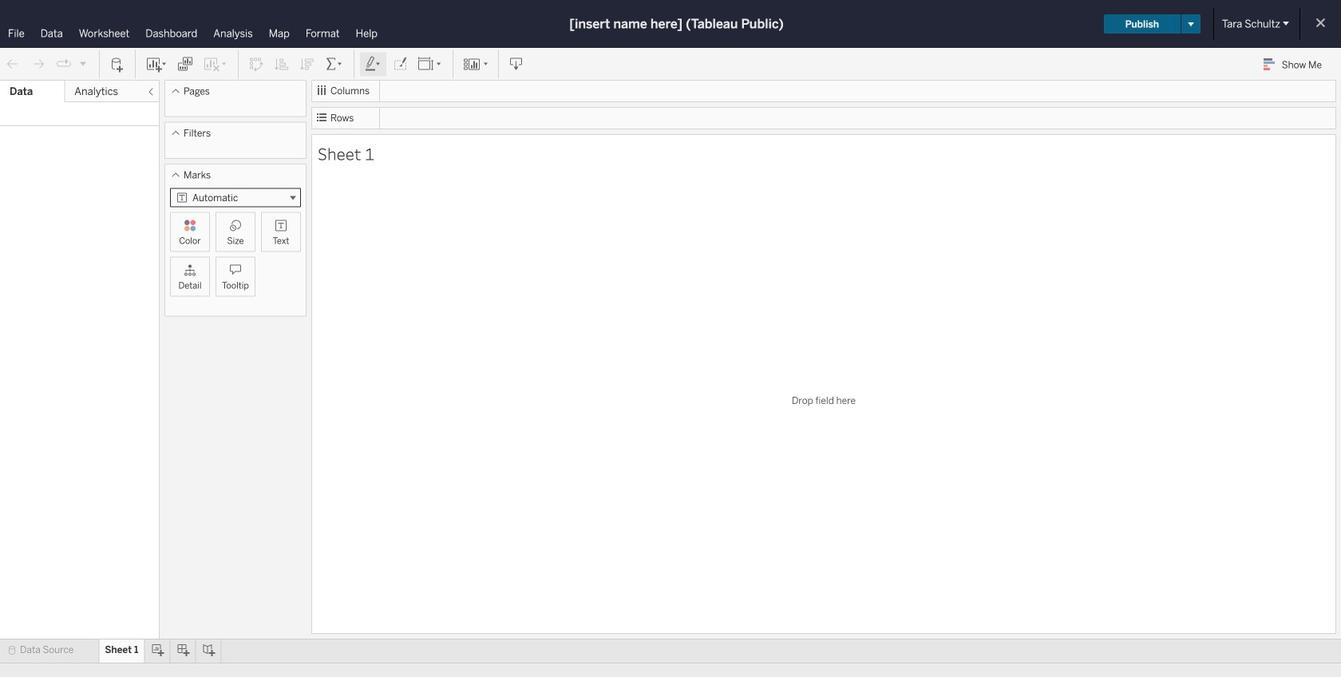 Task type: describe. For each thing, give the bounding box(es) containing it.
format workbook image
[[392, 56, 408, 72]]

clear sheet image
[[203, 56, 228, 72]]

show/hide cards image
[[463, 56, 489, 72]]

swap rows and columns image
[[248, 56, 264, 72]]

highlight image
[[364, 56, 383, 72]]

0 horizontal spatial replay animation image
[[56, 56, 72, 72]]

sort ascending image
[[274, 56, 290, 72]]

collapse image
[[146, 87, 156, 97]]

undo image
[[5, 56, 21, 72]]



Task type: locate. For each thing, give the bounding box(es) containing it.
1 horizontal spatial replay animation image
[[78, 58, 88, 68]]

replay animation image left the new data source "image"
[[78, 58, 88, 68]]

sort descending image
[[299, 56, 315, 72]]

new worksheet image
[[145, 56, 168, 72]]

redo image
[[30, 56, 46, 72]]

new data source image
[[109, 56, 125, 72]]

download image
[[509, 56, 525, 72]]

duplicate image
[[177, 56, 193, 72]]

totals image
[[325, 56, 344, 72]]

fit image
[[418, 56, 443, 72]]

replay animation image
[[56, 56, 72, 72], [78, 58, 88, 68]]

replay animation image right the redo image
[[56, 56, 72, 72]]



Task type: vqa. For each thing, say whether or not it's contained in the screenshot.
Data to the bottom
no



